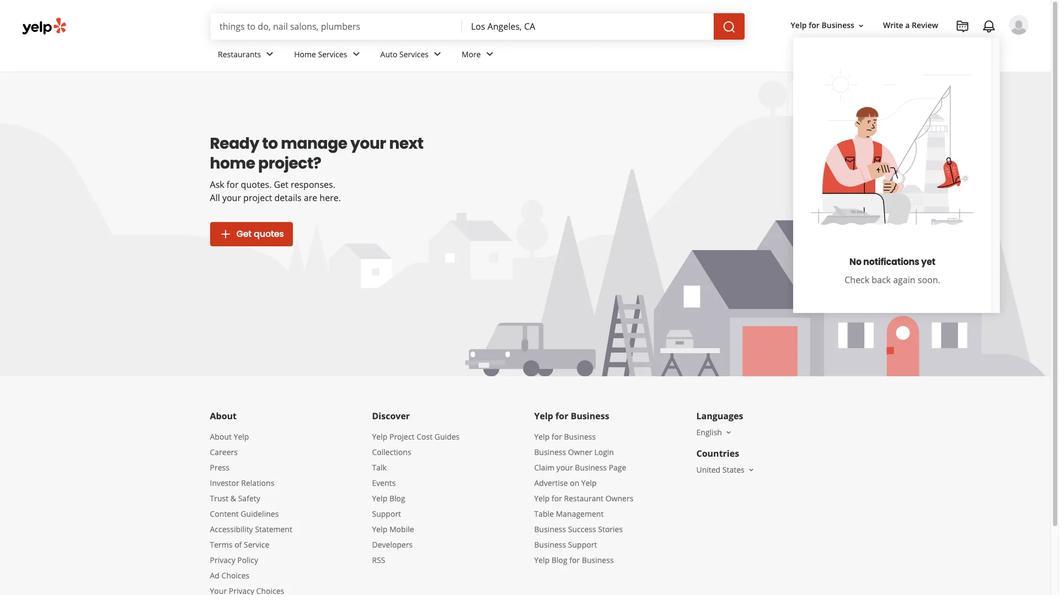 Task type: describe. For each thing, give the bounding box(es) containing it.
write a review link
[[879, 16, 943, 36]]

business inside button
[[822, 20, 854, 31]]

next
[[389, 133, 424, 154]]

support inside yelp project cost guides collections talk events yelp blog support yelp mobile developers rss
[[372, 509, 401, 520]]

safety
[[238, 494, 260, 504]]

success
[[568, 525, 596, 535]]

support inside yelp for business business owner login claim your business page advertise on yelp yelp for restaurant owners table management business success stories business support yelp blog for business
[[568, 540, 597, 551]]

discover
[[372, 410, 410, 423]]

rss link
[[372, 556, 385, 566]]

careers link
[[210, 447, 238, 458]]

restaurants
[[218, 49, 261, 59]]

0 vertical spatial your
[[350, 133, 386, 154]]

states
[[723, 465, 745, 476]]

again
[[893, 274, 916, 286]]

about yelp careers press investor relations trust & safety content guidelines accessibility statement terms of service privacy policy ad choices
[[210, 432, 292, 581]]

claim
[[534, 463, 555, 473]]

english button
[[696, 428, 733, 438]]

advertise on yelp link
[[534, 478, 597, 489]]

auto services
[[380, 49, 429, 59]]

0 horizontal spatial your
[[222, 192, 241, 204]]

privacy
[[210, 556, 235, 566]]

yelp for restaurant owners link
[[534, 494, 633, 504]]

login
[[594, 447, 614, 458]]

on
[[570, 478, 579, 489]]

talk link
[[372, 463, 387, 473]]

search image
[[723, 20, 736, 33]]

home services
[[294, 49, 347, 59]]

business owner login link
[[534, 447, 614, 458]]

yelp for business link
[[534, 432, 596, 442]]

ad choices link
[[210, 571, 249, 581]]

content
[[210, 509, 239, 520]]

a
[[905, 20, 910, 31]]

services for auto services
[[399, 49, 429, 59]]

error illustration image
[[799, 55, 986, 243]]

table management link
[[534, 509, 604, 520]]

24 chevron down v2 image for auto services
[[431, 48, 444, 61]]

user actions element
[[782, 14, 1044, 313]]

write
[[883, 20, 903, 31]]

auto
[[380, 49, 397, 59]]

yelp blog for business link
[[534, 556, 614, 566]]

blog inside yelp for business business owner login claim your business page advertise on yelp yelp for restaurant owners table management business success stories business support yelp blog for business
[[552, 556, 567, 566]]

back
[[872, 274, 891, 286]]

yelp inside yelp for business button
[[791, 20, 807, 31]]

yelp mobile link
[[372, 525, 414, 535]]

advertise
[[534, 478, 568, 489]]

yelp for business button
[[786, 16, 870, 36]]

home
[[210, 153, 255, 174]]

responses.
[[291, 179, 335, 191]]

owners
[[606, 494, 633, 504]]

service
[[244, 540, 269, 551]]

yelp blog link
[[372, 494, 405, 504]]

privacy policy link
[[210, 556, 258, 566]]

ask
[[210, 179, 224, 191]]

statement
[[255, 525, 292, 535]]

cost
[[417, 432, 433, 442]]

services for home services
[[318, 49, 347, 59]]

24 chevron down v2 image for more
[[483, 48, 496, 61]]

soon.
[[918, 274, 940, 286]]

accessibility statement link
[[210, 525, 292, 535]]

projects image
[[956, 20, 969, 33]]

developers link
[[372, 540, 413, 551]]

home services link
[[285, 40, 372, 72]]

more link
[[453, 40, 505, 72]]

about for about
[[210, 410, 237, 423]]

restaurant
[[564, 494, 604, 504]]

none field 'find'
[[220, 20, 453, 33]]

business support link
[[534, 540, 597, 551]]

about yelp link
[[210, 432, 249, 442]]

home
[[294, 49, 316, 59]]

yelp project cost guides link
[[372, 432, 460, 442]]

united states button
[[696, 465, 756, 476]]

for inside button
[[809, 20, 820, 31]]

trust & safety link
[[210, 494, 260, 504]]

yelp project cost guides collections talk events yelp blog support yelp mobile developers rss
[[372, 432, 460, 566]]

are
[[304, 192, 317, 204]]

yelp for business business owner login claim your business page advertise on yelp yelp for restaurant owners table management business success stories business support yelp blog for business
[[534, 432, 633, 566]]

stories
[[598, 525, 623, 535]]

ad
[[210, 571, 220, 581]]

Near text field
[[471, 20, 705, 33]]

16 chevron down v2 image
[[724, 429, 733, 437]]

talk
[[372, 463, 387, 473]]

auto services link
[[372, 40, 453, 72]]

of
[[235, 540, 242, 551]]

here.
[[320, 192, 341, 204]]

careers
[[210, 447, 238, 458]]



Task type: vqa. For each thing, say whether or not it's contained in the screenshot.
THE MENU. to the bottom
no



Task type: locate. For each thing, give the bounding box(es) containing it.
16 chevron down v2 image for yelp for business
[[857, 21, 866, 30]]

business
[[822, 20, 854, 31], [571, 410, 609, 423], [564, 432, 596, 442], [534, 447, 566, 458], [575, 463, 607, 473], [534, 525, 566, 535], [534, 540, 566, 551], [582, 556, 614, 566]]

check
[[845, 274, 869, 286]]

your left next
[[350, 133, 386, 154]]

blog inside yelp project cost guides collections talk events yelp blog support yelp mobile developers rss
[[389, 494, 405, 504]]

guidelines
[[241, 509, 279, 520]]

0 vertical spatial support
[[372, 509, 401, 520]]

1 24 chevron down v2 image from the left
[[263, 48, 277, 61]]

all
[[210, 192, 220, 204]]

manage
[[281, 133, 347, 154]]

page
[[609, 463, 626, 473]]

0 vertical spatial yelp for business
[[791, 20, 854, 31]]

1 horizontal spatial 16 chevron down v2 image
[[857, 21, 866, 30]]

rss
[[372, 556, 385, 566]]

business categories element
[[209, 40, 1029, 72]]

0 horizontal spatial services
[[318, 49, 347, 59]]

developers
[[372, 540, 413, 551]]

support
[[372, 509, 401, 520], [568, 540, 597, 551]]

1 vertical spatial about
[[210, 432, 232, 442]]

collections link
[[372, 447, 411, 458]]

0 horizontal spatial get
[[236, 228, 252, 241]]

details
[[274, 192, 302, 204]]

quotes
[[254, 228, 284, 241]]

16 chevron down v2 image inside 'united states' dropdown button
[[747, 466, 756, 475]]

yelp inside about yelp careers press investor relations trust & safety content guidelines accessibility statement terms of service privacy policy ad choices
[[234, 432, 249, 442]]

management
[[556, 509, 604, 520]]

none field up business categories "element"
[[471, 20, 705, 33]]

1 vertical spatial get
[[236, 228, 252, 241]]

united
[[696, 465, 721, 476]]

terms
[[210, 540, 233, 551]]

support link
[[372, 509, 401, 520]]

16 chevron down v2 image left write
[[857, 21, 866, 30]]

0 horizontal spatial blog
[[389, 494, 405, 504]]

quotes.
[[241, 179, 272, 191]]

2 none field from the left
[[471, 20, 705, 33]]

united states
[[696, 465, 745, 476]]

notifications image
[[983, 20, 996, 33]]

for
[[809, 20, 820, 31], [227, 179, 239, 191], [556, 410, 568, 423], [552, 432, 562, 442], [552, 494, 562, 504], [569, 556, 580, 566]]

0 vertical spatial blog
[[389, 494, 405, 504]]

1 vertical spatial blog
[[552, 556, 567, 566]]

choices
[[222, 571, 249, 581]]

1 about from the top
[[210, 410, 237, 423]]

project?
[[258, 153, 321, 174]]

events link
[[372, 478, 396, 489]]

24 chevron down v2 image right auto services
[[431, 48, 444, 61]]

3 24 chevron down v2 image from the left
[[483, 48, 496, 61]]

write a review
[[883, 20, 938, 31]]

english
[[696, 428, 722, 438]]

claim your business page link
[[534, 463, 626, 473]]

content guidelines link
[[210, 509, 279, 520]]

blog down "business support" link
[[552, 556, 567, 566]]

to
[[262, 133, 278, 154]]

0 vertical spatial get
[[274, 179, 288, 191]]

yelp for business inside yelp for business button
[[791, 20, 854, 31]]

0 horizontal spatial 24 chevron down v2 image
[[263, 48, 277, 61]]

review
[[912, 20, 938, 31]]

2 horizontal spatial your
[[557, 463, 573, 473]]

blog
[[389, 494, 405, 504], [552, 556, 567, 566]]

more
[[462, 49, 481, 59]]

get inside ready to manage your next home project? ask for quotes. get responses. all your project details are here.
[[274, 179, 288, 191]]

None field
[[220, 20, 453, 33], [471, 20, 705, 33]]

get inside button
[[236, 228, 252, 241]]

collections
[[372, 447, 411, 458]]

no notifications yet check back again soon.
[[845, 256, 940, 286]]

1 horizontal spatial support
[[568, 540, 597, 551]]

business success stories link
[[534, 525, 623, 535]]

about up careers on the left bottom of page
[[210, 432, 232, 442]]

investor relations link
[[210, 478, 274, 489]]

1 horizontal spatial services
[[399, 49, 429, 59]]

1 vertical spatial your
[[222, 192, 241, 204]]

24 add v2 image
[[219, 228, 232, 241]]

24 chevron down v2 image right restaurants
[[263, 48, 277, 61]]

&
[[230, 494, 236, 504]]

1 horizontal spatial get
[[274, 179, 288, 191]]

owner
[[568, 447, 592, 458]]

services left 24 chevron down v2 icon
[[318, 49, 347, 59]]

support down success
[[568, 540, 597, 551]]

events
[[372, 478, 396, 489]]

get quotes
[[236, 228, 284, 241]]

16 chevron down v2 image right the states at right
[[747, 466, 756, 475]]

about up about yelp link
[[210, 410, 237, 423]]

relations
[[241, 478, 274, 489]]

languages
[[696, 410, 743, 423]]

1 vertical spatial support
[[568, 540, 597, 551]]

1 services from the left
[[318, 49, 347, 59]]

Find text field
[[220, 20, 453, 33]]

16 chevron down v2 image
[[857, 21, 866, 30], [747, 466, 756, 475]]

services right auto in the left top of the page
[[399, 49, 429, 59]]

1 vertical spatial 16 chevron down v2 image
[[747, 466, 756, 475]]

blog up support link
[[389, 494, 405, 504]]

guides
[[435, 432, 460, 442]]

support down "yelp blog" link
[[372, 509, 401, 520]]

trust
[[210, 494, 228, 504]]

countries
[[696, 448, 739, 460]]

1 horizontal spatial your
[[350, 133, 386, 154]]

24 chevron down v2 image
[[350, 48, 363, 61]]

2 horizontal spatial 24 chevron down v2 image
[[483, 48, 496, 61]]

1 vertical spatial yelp for business
[[534, 410, 609, 423]]

16 chevron down v2 image inside yelp for business button
[[857, 21, 866, 30]]

terms of service link
[[210, 540, 269, 551]]

about for about yelp careers press investor relations trust & safety content guidelines accessibility statement terms of service privacy policy ad choices
[[210, 432, 232, 442]]

about
[[210, 410, 237, 423], [210, 432, 232, 442]]

None search field
[[211, 13, 747, 40]]

0 horizontal spatial 16 chevron down v2 image
[[747, 466, 756, 475]]

your
[[350, 133, 386, 154], [222, 192, 241, 204], [557, 463, 573, 473]]

16 chevron down v2 image for united states
[[747, 466, 756, 475]]

1 none field from the left
[[220, 20, 453, 33]]

get
[[274, 179, 288, 191], [236, 228, 252, 241]]

about inside about yelp careers press investor relations trust & safety content guidelines accessibility statement terms of service privacy policy ad choices
[[210, 432, 232, 442]]

table
[[534, 509, 554, 520]]

accessibility
[[210, 525, 253, 535]]

none field near
[[471, 20, 705, 33]]

2 about from the top
[[210, 432, 232, 442]]

get up details
[[274, 179, 288, 191]]

ready to manage your next home project? ask for quotes. get responses. all your project details are here.
[[210, 133, 424, 204]]

2 services from the left
[[399, 49, 429, 59]]

2 24 chevron down v2 image from the left
[[431, 48, 444, 61]]

2 vertical spatial your
[[557, 463, 573, 473]]

24 chevron down v2 image inside restaurants link
[[263, 48, 277, 61]]

project
[[389, 432, 415, 442]]

notifications
[[863, 256, 920, 269]]

1 horizontal spatial blog
[[552, 556, 567, 566]]

none field up home services link
[[220, 20, 453, 33]]

0 vertical spatial about
[[210, 410, 237, 423]]

1 horizontal spatial yelp for business
[[791, 20, 854, 31]]

24 chevron down v2 image for restaurants
[[263, 48, 277, 61]]

services
[[318, 49, 347, 59], [399, 49, 429, 59]]

0 horizontal spatial support
[[372, 509, 401, 520]]

press
[[210, 463, 229, 473]]

24 chevron down v2 image inside more link
[[483, 48, 496, 61]]

1 horizontal spatial none field
[[471, 20, 705, 33]]

for inside ready to manage your next home project? ask for quotes. get responses. all your project details are here.
[[227, 179, 239, 191]]

tyler b. image
[[1009, 15, 1029, 35]]

no
[[850, 256, 862, 269]]

press link
[[210, 463, 229, 473]]

1 horizontal spatial 24 chevron down v2 image
[[431, 48, 444, 61]]

your right all
[[222, 192, 241, 204]]

yelp
[[791, 20, 807, 31], [534, 410, 553, 423], [234, 432, 249, 442], [372, 432, 387, 442], [534, 432, 550, 442], [581, 478, 597, 489], [372, 494, 387, 504], [534, 494, 550, 504], [372, 525, 387, 535], [534, 556, 550, 566]]

24 chevron down v2 image inside auto services link
[[431, 48, 444, 61]]

0 horizontal spatial yelp for business
[[534, 410, 609, 423]]

24 chevron down v2 image right more
[[483, 48, 496, 61]]

investor
[[210, 478, 239, 489]]

your inside yelp for business business owner login claim your business page advertise on yelp yelp for restaurant owners table management business success stories business support yelp blog for business
[[557, 463, 573, 473]]

your up the advertise on yelp link
[[557, 463, 573, 473]]

0 horizontal spatial none field
[[220, 20, 453, 33]]

restaurants link
[[209, 40, 285, 72]]

get right 24 add v2 image
[[236, 228, 252, 241]]

24 chevron down v2 image
[[263, 48, 277, 61], [431, 48, 444, 61], [483, 48, 496, 61]]

yet
[[921, 256, 936, 269]]

0 vertical spatial 16 chevron down v2 image
[[857, 21, 866, 30]]



